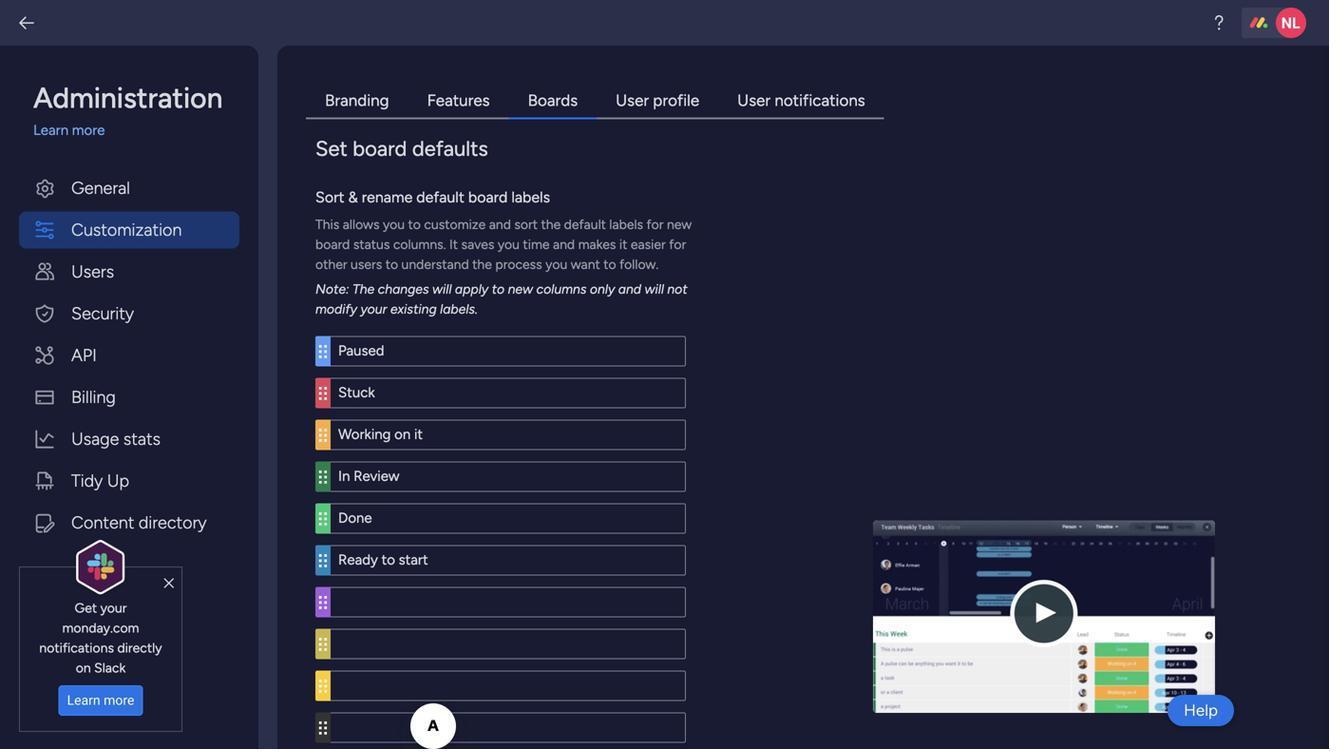 Task type: describe. For each thing, give the bounding box(es) containing it.
process
[[496, 256, 543, 272]]

1 horizontal spatial notifications
[[775, 91, 866, 110]]

columns
[[537, 281, 587, 297]]

features link
[[408, 84, 509, 119]]

0 vertical spatial the
[[541, 216, 561, 232]]

user profile
[[616, 91, 700, 110]]

not
[[668, 281, 688, 297]]

apply
[[455, 281, 489, 297]]

allows
[[343, 216, 380, 232]]

on
[[76, 660, 91, 676]]

user for user notifications
[[738, 91, 771, 110]]

labels inside this allows you to customize and sort the default labels for new board status columns. it saves you time and makes it easier for other users to understand the process you want to follow. note: the changes will apply to new columns only and will not modify your existing labels.
[[610, 216, 644, 232]]

1 vertical spatial board
[[469, 188, 508, 206]]

note:
[[316, 281, 349, 297]]

help button
[[1169, 695, 1235, 726]]

billing
[[71, 387, 116, 407]]

to right apply
[[492, 281, 505, 297]]

0 horizontal spatial you
[[383, 216, 405, 232]]

to right users at left top
[[386, 256, 398, 272]]

more inside administration learn more
[[72, 122, 105, 139]]

0 vertical spatial for
[[647, 216, 664, 232]]

modify
[[316, 301, 357, 317]]

sort & rename default board labels
[[316, 188, 551, 206]]

user notifications
[[738, 91, 866, 110]]

labels.
[[440, 301, 478, 317]]

users
[[351, 256, 382, 272]]

customization
[[71, 220, 182, 240]]

0 vertical spatial new
[[667, 216, 692, 232]]

features
[[427, 91, 490, 110]]

defaults
[[412, 136, 488, 161]]

directly
[[117, 640, 162, 656]]

board inside this allows you to customize and sort the default labels for new board status columns. it saves you time and makes it easier for other users to understand the process you want to follow. note: the changes will apply to new columns only and will not modify your existing labels.
[[316, 236, 350, 252]]

your inside the get your monday.com notifications directly on slack
[[100, 600, 127, 616]]

back to workspace image
[[17, 13, 36, 32]]

only
[[590, 281, 615, 297]]

user profile link
[[597, 84, 719, 119]]

changes
[[378, 281, 429, 297]]

learn more button
[[59, 685, 143, 716]]

rename
[[362, 188, 413, 206]]

tidy
[[71, 471, 103, 491]]

api button
[[19, 337, 240, 374]]

to up columns.
[[408, 216, 421, 232]]

administration
[[33, 81, 223, 115]]

this
[[316, 216, 340, 232]]

it
[[450, 236, 458, 252]]

tidy up
[[71, 471, 129, 491]]

notifications inside the get your monday.com notifications directly on slack
[[39, 640, 114, 656]]

1 horizontal spatial board
[[353, 136, 407, 161]]

tidy up button
[[19, 462, 240, 500]]

1 horizontal spatial you
[[498, 236, 520, 252]]

set board defaults
[[316, 136, 488, 161]]

0 vertical spatial default
[[417, 188, 465, 206]]

easier
[[631, 236, 666, 252]]

the
[[353, 281, 375, 297]]

content directory button
[[19, 504, 240, 541]]

2 vertical spatial you
[[546, 256, 568, 272]]

columns.
[[393, 236, 446, 252]]

administration learn more
[[33, 81, 223, 139]]



Task type: locate. For each thing, give the bounding box(es) containing it.
for right easier
[[669, 236, 687, 252]]

default up customize
[[417, 188, 465, 206]]

labels
[[512, 188, 551, 206], [610, 216, 644, 232]]

0 horizontal spatial board
[[316, 236, 350, 252]]

0 horizontal spatial for
[[647, 216, 664, 232]]

1 vertical spatial you
[[498, 236, 520, 252]]

monday.com
[[62, 620, 139, 636]]

1 vertical spatial default
[[564, 216, 606, 232]]

0 horizontal spatial notifications
[[39, 640, 114, 656]]

1 vertical spatial for
[[669, 236, 687, 252]]

your inside this allows you to customize and sort the default labels for new board status columns. it saves you time and makes it easier for other users to understand the process you want to follow. note: the changes will apply to new columns only and will not modify your existing labels.
[[361, 301, 387, 317]]

follow.
[[620, 256, 659, 272]]

other
[[316, 256, 348, 272]]

boards link
[[509, 84, 597, 119]]

and
[[489, 216, 511, 232], [553, 236, 575, 252], [619, 281, 642, 297]]

0 vertical spatial and
[[489, 216, 511, 232]]

security button
[[19, 295, 240, 332]]

1 will from the left
[[433, 281, 452, 297]]

&
[[348, 188, 358, 206]]

more down administration
[[72, 122, 105, 139]]

dapulse x slim image
[[164, 575, 174, 592]]

user for user profile
[[616, 91, 649, 110]]

help image
[[1210, 13, 1229, 32]]

content
[[71, 512, 134, 533]]

the up time
[[541, 216, 561, 232]]

0 horizontal spatial and
[[489, 216, 511, 232]]

0 vertical spatial your
[[361, 301, 387, 317]]

sort
[[515, 216, 538, 232]]

2 horizontal spatial you
[[546, 256, 568, 272]]

labels up it
[[610, 216, 644, 232]]

board up customize
[[469, 188, 508, 206]]

set
[[316, 136, 348, 161]]

your down the
[[361, 301, 387, 317]]

2 will from the left
[[645, 281, 664, 297]]

for
[[647, 216, 664, 232], [669, 236, 687, 252]]

more down slack at the left of the page
[[104, 693, 134, 708]]

status
[[353, 236, 390, 252]]

0 horizontal spatial user
[[616, 91, 649, 110]]

1 vertical spatial labels
[[610, 216, 644, 232]]

want
[[571, 256, 601, 272]]

1 vertical spatial the
[[473, 256, 492, 272]]

will left not
[[645, 281, 664, 297]]

0 vertical spatial learn
[[33, 122, 69, 139]]

help
[[1185, 701, 1219, 720]]

2 horizontal spatial and
[[619, 281, 642, 297]]

1 horizontal spatial labels
[[610, 216, 644, 232]]

0 horizontal spatial labels
[[512, 188, 551, 206]]

usage stats
[[71, 429, 161, 449]]

it
[[620, 236, 628, 252]]

and down follow.
[[619, 281, 642, 297]]

get your monday.com notifications directly on slack
[[39, 600, 162, 676]]

your
[[361, 301, 387, 317], [100, 600, 127, 616]]

2 horizontal spatial board
[[469, 188, 508, 206]]

1 vertical spatial learn
[[67, 693, 100, 708]]

you down rename
[[383, 216, 405, 232]]

learn inside button
[[67, 693, 100, 708]]

learn inside administration learn more
[[33, 122, 69, 139]]

usage
[[71, 429, 119, 449]]

1 horizontal spatial the
[[541, 216, 561, 232]]

notifications
[[775, 91, 866, 110], [39, 640, 114, 656]]

dapulse x slim image
[[1188, 534, 1201, 552]]

usage stats button
[[19, 421, 240, 458]]

0 vertical spatial notifications
[[775, 91, 866, 110]]

general button
[[19, 170, 240, 207]]

customize
[[424, 216, 486, 232]]

learn down administration
[[33, 122, 69, 139]]

noah lott image
[[1277, 8, 1307, 38]]

to
[[408, 216, 421, 232], [386, 256, 398, 272], [604, 256, 617, 272], [492, 281, 505, 297]]

billing button
[[19, 379, 240, 416]]

you
[[383, 216, 405, 232], [498, 236, 520, 252], [546, 256, 568, 272]]

board up other
[[316, 236, 350, 252]]

boards
[[528, 91, 578, 110]]

new
[[667, 216, 692, 232], [508, 281, 533, 297]]

1 vertical spatial and
[[553, 236, 575, 252]]

profile
[[653, 91, 700, 110]]

1 horizontal spatial your
[[361, 301, 387, 317]]

None text field
[[331, 462, 686, 492], [331, 503, 686, 534], [331, 713, 686, 743], [331, 462, 686, 492], [331, 503, 686, 534], [331, 713, 686, 743]]

1 horizontal spatial for
[[669, 236, 687, 252]]

branding
[[325, 91, 389, 110]]

1 horizontal spatial default
[[564, 216, 606, 232]]

will down understand
[[433, 281, 452, 297]]

new down process
[[508, 281, 533, 297]]

learn more link
[[33, 120, 240, 141]]

default up makes
[[564, 216, 606, 232]]

and left sort
[[489, 216, 511, 232]]

default inside this allows you to customize and sort the default labels for new board status columns. it saves you time and makes it easier for other users to understand the process you want to follow. note: the changes will apply to new columns only and will not modify your existing labels.
[[564, 216, 606, 232]]

more inside button
[[104, 693, 134, 708]]

1 vertical spatial your
[[100, 600, 127, 616]]

slack
[[94, 660, 126, 676]]

None text field
[[331, 336, 686, 366], [331, 378, 686, 408], [331, 420, 686, 450], [331, 545, 686, 576], [331, 587, 686, 617], [331, 629, 686, 659], [331, 671, 686, 701], [331, 336, 686, 366], [331, 378, 686, 408], [331, 420, 686, 450], [331, 545, 686, 576], [331, 587, 686, 617], [331, 629, 686, 659], [331, 671, 686, 701]]

this allows you to customize and sort the default labels for new board status columns. it saves you time and makes it easier for other users to understand the process you want to follow. note: the changes will apply to new columns only and will not modify your existing labels.
[[316, 216, 692, 317]]

user notifications link
[[719, 84, 885, 119]]

user
[[616, 91, 649, 110], [738, 91, 771, 110]]

1 horizontal spatial will
[[645, 281, 664, 297]]

board right set
[[353, 136, 407, 161]]

1 vertical spatial notifications
[[39, 640, 114, 656]]

board
[[353, 136, 407, 161], [469, 188, 508, 206], [316, 236, 350, 252]]

get
[[75, 600, 97, 616]]

api
[[71, 345, 97, 366]]

1 vertical spatial new
[[508, 281, 533, 297]]

directory
[[139, 512, 207, 533]]

existing
[[391, 301, 437, 317]]

you up the columns
[[546, 256, 568, 272]]

new up not
[[667, 216, 692, 232]]

customization button
[[19, 212, 240, 249]]

0 vertical spatial labels
[[512, 188, 551, 206]]

users
[[71, 261, 114, 282]]

1 horizontal spatial new
[[667, 216, 692, 232]]

the
[[541, 216, 561, 232], [473, 256, 492, 272]]

0 vertical spatial board
[[353, 136, 407, 161]]

2 vertical spatial and
[[619, 281, 642, 297]]

time
[[523, 236, 550, 252]]

user right profile
[[738, 91, 771, 110]]

and right time
[[553, 236, 575, 252]]

stats
[[124, 429, 161, 449]]

learn down on
[[67, 693, 100, 708]]

more
[[72, 122, 105, 139], [104, 693, 134, 708]]

makes
[[579, 236, 616, 252]]

for up easier
[[647, 216, 664, 232]]

understand
[[402, 256, 469, 272]]

1 user from the left
[[616, 91, 649, 110]]

2 user from the left
[[738, 91, 771, 110]]

will
[[433, 281, 452, 297], [645, 281, 664, 297]]

branding link
[[306, 84, 408, 119]]

labels up sort
[[512, 188, 551, 206]]

general
[[71, 178, 130, 198]]

0 horizontal spatial new
[[508, 281, 533, 297]]

1 vertical spatial more
[[104, 693, 134, 708]]

user left profile
[[616, 91, 649, 110]]

the down "saves"
[[473, 256, 492, 272]]

2 vertical spatial board
[[316, 236, 350, 252]]

0 vertical spatial you
[[383, 216, 405, 232]]

default
[[417, 188, 465, 206], [564, 216, 606, 232]]

security
[[71, 303, 134, 324]]

users button
[[19, 253, 240, 290]]

you up process
[[498, 236, 520, 252]]

up
[[107, 471, 129, 491]]

to down makes
[[604, 256, 617, 272]]

learn
[[33, 122, 69, 139], [67, 693, 100, 708]]

content directory
[[71, 512, 207, 533]]

learn more
[[67, 693, 134, 708]]

0 horizontal spatial will
[[433, 281, 452, 297]]

0 horizontal spatial your
[[100, 600, 127, 616]]

0 horizontal spatial the
[[473, 256, 492, 272]]

saves
[[462, 236, 495, 252]]

0 horizontal spatial default
[[417, 188, 465, 206]]

1 horizontal spatial user
[[738, 91, 771, 110]]

0 vertical spatial more
[[72, 122, 105, 139]]

1 horizontal spatial and
[[553, 236, 575, 252]]

sort
[[316, 188, 345, 206]]

your up monday.com
[[100, 600, 127, 616]]



Task type: vqa. For each thing, say whether or not it's contained in the screenshot.
third row from the bottom of the page
no



